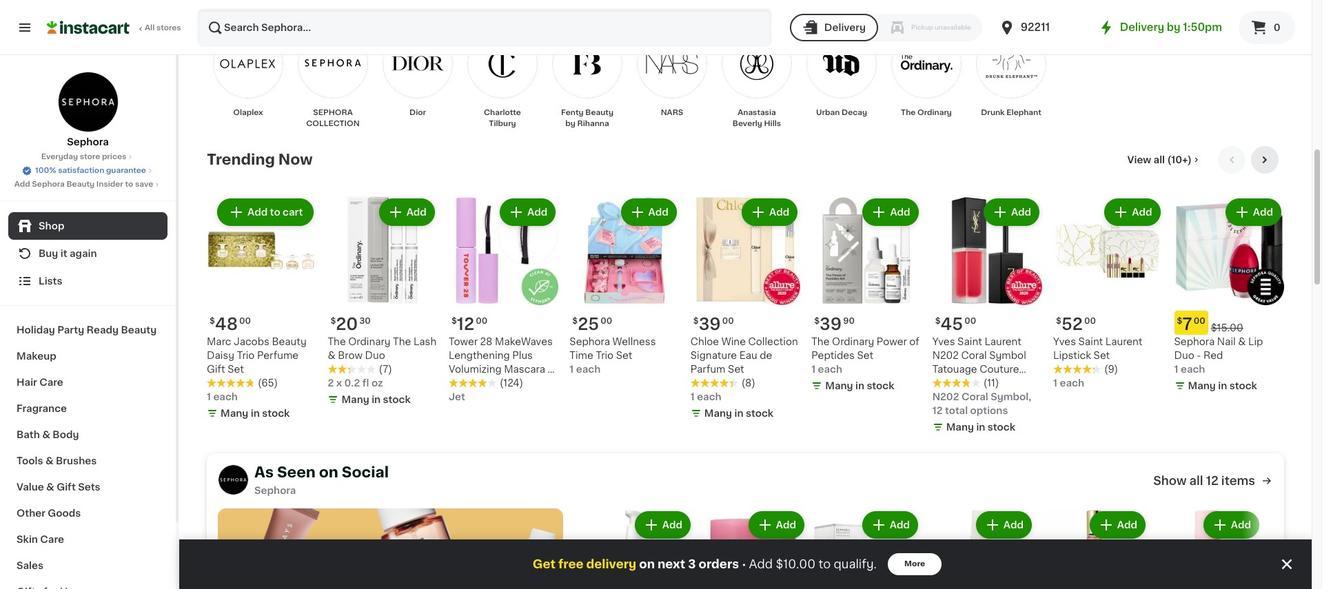 Task type: locate. For each thing, give the bounding box(es) containing it.
1 saint from the left
[[1079, 337, 1103, 347]]

52
[[1062, 317, 1083, 332]]

stock down the ordinary power of peptides set 1 each
[[867, 381, 895, 391]]

set up "(9)"
[[1094, 351, 1110, 361]]

to inside the get free delivery on next 3 orders • add $10.00 to qualify.
[[819, 559, 831, 570]]

$ for $ 20 30
[[331, 317, 336, 326]]

$ for $ 25 00
[[572, 317, 578, 326]]

n202 up tatouage
[[932, 351, 959, 361]]

many for 39
[[704, 409, 732, 419]]

0 vertical spatial on
[[319, 466, 338, 480]]

the inside the ordinary power of peptides set 1 each
[[812, 337, 830, 347]]

trio inside sephora wellness time trio set 1 each
[[596, 351, 614, 361]]

drunk elephant image
[[970, 22, 1053, 105]]

100% satisfaction guarantee button
[[21, 163, 154, 176]]

2 n202 from the top
[[932, 392, 959, 402]]

1 vertical spatial care
[[40, 535, 64, 545]]

1 down $ 7 00
[[1174, 365, 1178, 375]]

in for 45
[[976, 423, 985, 432]]

the up peptides
[[812, 337, 830, 347]]

0 horizontal spatial yves
[[932, 337, 955, 347]]

0 horizontal spatial delivery
[[824, 23, 866, 32]]

0 vertical spatial to
[[125, 181, 133, 188]]

$ for $ 39 90
[[814, 317, 820, 326]]

1 horizontal spatial on
[[639, 559, 655, 570]]

many in stock for 39
[[704, 409, 774, 419]]

1 horizontal spatial 1 each
[[691, 392, 722, 402]]

0 horizontal spatial by
[[565, 120, 576, 127]]

0 horizontal spatial ordinary
[[348, 337, 391, 347]]

many down peptides
[[825, 381, 853, 391]]

1 down daisy
[[207, 392, 211, 402]]

tools
[[17, 456, 43, 466]]

1 inside sephora wellness time trio set 1 each
[[570, 365, 574, 375]]

2 horizontal spatial ordinary
[[918, 109, 952, 116]]

Search field
[[199, 10, 771, 45]]

on left 'next'
[[639, 559, 655, 570]]

1 $ from the left
[[210, 317, 215, 326]]

1 jet from the top
[[449, 379, 465, 388]]

makeup
[[17, 352, 56, 361]]

to left the cart on the left top
[[270, 207, 280, 217]]

sephora logo image
[[58, 72, 118, 132]]

$ 12 00
[[451, 317, 488, 332]]

time
[[570, 351, 593, 361]]

39 for $ 39 00
[[699, 317, 721, 332]]

daisy
[[207, 351, 234, 361]]

0 horizontal spatial 39
[[699, 317, 721, 332]]

coral down cream
[[962, 392, 988, 402]]

laurent
[[1106, 337, 1143, 347], [985, 337, 1022, 347]]

add inside add sephora beauty insider to save link
[[14, 181, 30, 188]]

1 vertical spatial lipstick
[[965, 392, 1002, 402]]

other
[[17, 509, 45, 518]]

set inside the ordinary power of peptides set 1 each
[[857, 351, 874, 361]]

0 vertical spatial all
[[1154, 155, 1165, 165]]

0 horizontal spatial all
[[1154, 155, 1165, 165]]

$ for $ 52 00
[[1056, 317, 1062, 326]]

trending now
[[207, 152, 313, 167]]

1 each down parfum
[[691, 392, 722, 402]]

1 vertical spatial 12
[[932, 406, 943, 416]]

chloe wine collection signature eau de parfum set
[[691, 337, 798, 375]]

0 horizontal spatial gift
[[57, 483, 76, 492]]

sets
[[78, 483, 100, 492]]

2 39 from the left
[[699, 317, 721, 332]]

8 $ from the left
[[935, 317, 941, 326]]

$ up marc
[[210, 317, 215, 326]]

sephora inside sephora wellness time trio set 1 each
[[570, 337, 610, 347]]

$ left the 30
[[331, 317, 336, 326]]

gift
[[207, 365, 225, 375], [57, 483, 76, 492]]

yves inside yves saint laurent lipstick set
[[1053, 337, 1076, 347]]

product group
[[207, 196, 317, 423], [328, 196, 438, 410], [449, 196, 559, 404], [570, 196, 680, 377], [691, 196, 800, 423], [812, 196, 921, 396], [932, 196, 1042, 437], [1053, 196, 1163, 390], [1174, 196, 1284, 396], [585, 509, 693, 589], [699, 509, 807, 589], [813, 509, 921, 589], [926, 509, 1035, 589], [1040, 509, 1148, 589], [1154, 509, 1262, 589]]

$ for $ 45 00
[[935, 317, 941, 326]]

00 for 45
[[965, 317, 976, 326]]

0 horizontal spatial on
[[319, 466, 338, 480]]

1 vertical spatial jet
[[449, 392, 465, 402]]

1 coral from the top
[[961, 351, 987, 361]]

ordinary inside the ordinary power of peptides set 1 each
[[832, 337, 874, 347]]

1 vertical spatial item carousel region
[[563, 509, 1322, 589]]

yves inside yves saint laurent n202 coral symbol tatouage couture velvet cream matte liquid lipstick
[[932, 337, 955, 347]]

ordinary down the 30
[[348, 337, 391, 347]]

00 for 12
[[476, 317, 488, 326]]

product group containing 52
[[1053, 196, 1163, 390]]

0 vertical spatial n202
[[932, 351, 959, 361]]

$ up yves saint laurent lipstick set
[[1056, 317, 1062, 326]]

saint inside yves saint laurent n202 coral symbol tatouage couture velvet cream matte liquid lipstick
[[958, 337, 982, 347]]

2 laurent from the left
[[985, 337, 1022, 347]]

1 vertical spatial n202
[[932, 392, 959, 402]]

00 right 45
[[965, 317, 976, 326]]

1 horizontal spatial 12
[[932, 406, 943, 416]]

$ up the time
[[572, 317, 578, 326]]

product group containing 48
[[207, 196, 317, 423]]

stock down the options
[[988, 423, 1015, 432]]

set right peptides
[[857, 351, 874, 361]]

45
[[941, 317, 963, 332]]

2 vertical spatial to
[[819, 559, 831, 570]]

0 vertical spatial gift
[[207, 365, 225, 375]]

collection
[[306, 120, 360, 127]]

instacart logo image
[[47, 19, 130, 36]]

1 horizontal spatial gift
[[207, 365, 225, 375]]

& left the lip
[[1238, 337, 1246, 347]]

in down the options
[[976, 423, 985, 432]]

ordinary inside the ordinary the lash & brow duo
[[348, 337, 391, 347]]

product group containing 45
[[932, 196, 1042, 437]]

many down daisy
[[221, 409, 248, 419]]

stock down (65)
[[262, 409, 290, 419]]

stock down (8)
[[746, 409, 774, 419]]

- inside sephora nail & lip duo - red 1 each
[[1197, 351, 1201, 361]]

many in stock down the ordinary power of peptides set 1 each
[[825, 381, 895, 391]]

fenty beauty by rihanna link
[[546, 22, 629, 129]]

ordinary down the 90
[[832, 337, 874, 347]]

0 horizontal spatial lipstick
[[965, 392, 1002, 402]]

holiday party ready beauty
[[17, 325, 157, 335]]

many down total
[[946, 423, 974, 432]]

beauty right ready
[[121, 325, 157, 335]]

many for 48
[[221, 409, 248, 419]]

1 vertical spatial to
[[270, 207, 280, 217]]

by left 1:50pm
[[1167, 22, 1181, 32]]

0 vertical spatial by
[[1167, 22, 1181, 32]]

00 for 7
[[1194, 317, 1205, 326]]

1 inside sephora nail & lip duo - red 1 each
[[1174, 365, 1178, 375]]

each down peptides
[[818, 365, 842, 375]]

the for the ordinary
[[901, 109, 916, 116]]

to down guarantee
[[125, 181, 133, 188]]

lipstick down 52
[[1053, 351, 1091, 361]]

2 horizontal spatial 1 each
[[1053, 379, 1084, 388]]

in for 39
[[734, 409, 743, 419]]

wine
[[722, 337, 746, 347]]

many in stock down (65)
[[221, 409, 290, 419]]

1 down the time
[[570, 365, 574, 375]]

2 horizontal spatial to
[[819, 559, 831, 570]]

4 00 from the left
[[476, 317, 488, 326]]

duo left red
[[1174, 351, 1194, 361]]

many in stock for 20
[[342, 395, 411, 405]]

stock down oz
[[383, 395, 411, 405]]

$ inside $ 52 00
[[1056, 317, 1062, 326]]

& right bath
[[42, 430, 50, 440]]

coral up tatouage
[[961, 351, 987, 361]]

$ 39 00
[[693, 317, 734, 332]]

buy it again link
[[8, 240, 168, 267]]

6 00 from the left
[[965, 317, 976, 326]]

trio inside marc jacobs beauty daisy trio perfume gift set
[[237, 351, 255, 361]]

1 each for 52
[[1053, 379, 1084, 388]]

100% satisfaction guarantee
[[35, 167, 146, 174]]

00 right 52
[[1084, 317, 1096, 326]]

00 inside $ 52 00
[[1084, 317, 1096, 326]]

None search field
[[197, 8, 772, 47]]

00 inside $ 45 00
[[965, 317, 976, 326]]

$ inside $ 7 00
[[1177, 317, 1183, 326]]

00 inside "$ 12 00"
[[476, 317, 488, 326]]

1 laurent from the left
[[1106, 337, 1143, 347]]

laurent up symbol
[[985, 337, 1022, 347]]

many for 45
[[946, 423, 974, 432]]

1 horizontal spatial duo
[[1174, 351, 1194, 361]]

set inside sephora wellness time trio set 1 each
[[616, 351, 632, 361]]

2 00 from the left
[[601, 317, 612, 326]]

$ up tatouage
[[935, 317, 941, 326]]

2 coral from the top
[[962, 392, 988, 402]]

all for view
[[1154, 155, 1165, 165]]

collection
[[748, 337, 798, 347]]

20
[[336, 317, 358, 332]]

1 vertical spatial all
[[1190, 476, 1203, 487]]

$ inside $ 39 90
[[814, 317, 820, 326]]

lipstick down cream
[[965, 392, 1002, 402]]

0 horizontal spatial -
[[467, 379, 471, 388]]

bath
[[17, 430, 40, 440]]

& right tools
[[45, 456, 53, 466]]

00 for 39
[[722, 317, 734, 326]]

$ up tower
[[451, 317, 457, 326]]

2 horizontal spatial -
[[1197, 351, 1201, 361]]

anastasia beverly hills image
[[716, 22, 798, 105]]

duo
[[365, 351, 385, 361], [1174, 351, 1194, 361]]

100%
[[35, 167, 56, 174]]

- left red
[[1197, 351, 1201, 361]]

(10+)
[[1167, 155, 1192, 165]]

2 trio from the left
[[596, 351, 614, 361]]

0 vertical spatial 12
[[457, 317, 474, 332]]

1 vertical spatial by
[[565, 120, 576, 127]]

to right $10.00
[[819, 559, 831, 570]]

chloe
[[691, 337, 719, 347]]

beauty up perfume
[[272, 337, 307, 347]]

1 horizontal spatial -
[[548, 365, 552, 375]]

stock
[[867, 381, 895, 391], [1230, 381, 1257, 391], [383, 395, 411, 405], [262, 409, 290, 419], [746, 409, 774, 419], [988, 423, 1015, 432]]

shop link
[[8, 212, 168, 240]]

1 horizontal spatial delivery
[[1120, 22, 1164, 32]]

many for 20
[[342, 395, 369, 405]]

each down red
[[1181, 365, 1205, 375]]

hair care link
[[8, 369, 168, 396]]

2 vertical spatial 12
[[1206, 476, 1219, 487]]

shop
[[39, 221, 64, 231]]

yves down 45
[[932, 337, 955, 347]]

sephora collection image
[[292, 22, 374, 105]]

1 horizontal spatial ordinary
[[832, 337, 874, 347]]

all stores link
[[47, 8, 182, 47]]

0 horizontal spatial 12
[[457, 317, 474, 332]]

9 $ from the left
[[1177, 317, 1183, 326]]

00 up wine
[[722, 317, 734, 326]]

39 left the 90
[[820, 317, 842, 332]]

fenty beauty by rihanna
[[561, 109, 614, 127]]

symbol
[[989, 351, 1026, 361]]

0 horizontal spatial laurent
[[985, 337, 1022, 347]]

in for 20
[[372, 395, 381, 405]]

sephora for sephora wellness time trio set 1 each
[[570, 337, 610, 347]]

1 duo from the left
[[365, 351, 385, 361]]

7 $ from the left
[[693, 317, 699, 326]]

0 vertical spatial coral
[[961, 351, 987, 361]]

jacobs
[[234, 337, 269, 347]]

gift down daisy
[[207, 365, 225, 375]]

dior link
[[376, 22, 459, 118]]

1 horizontal spatial saint
[[1079, 337, 1103, 347]]

1 yves from the left
[[1053, 337, 1076, 347]]

1 vertical spatial coral
[[962, 392, 988, 402]]

stock for 20
[[383, 395, 411, 405]]

12 left items
[[1206, 476, 1219, 487]]

0 horizontal spatial duo
[[365, 351, 385, 361]]

delivery by 1:50pm link
[[1098, 19, 1222, 36]]

beauty inside fenty beauty by rihanna
[[585, 109, 614, 116]]

set down eau at bottom right
[[728, 365, 744, 375]]

gift left sets
[[57, 483, 76, 492]]

00 inside $ 39 00
[[722, 317, 734, 326]]

0 horizontal spatial trio
[[237, 351, 255, 361]]

1 vertical spatial on
[[639, 559, 655, 570]]

tatouage
[[932, 365, 977, 375]]

delivery for delivery by 1:50pm
[[1120, 22, 1164, 32]]

delivery inside delivery button
[[824, 23, 866, 32]]

everyday store prices
[[41, 153, 126, 161]]

1 horizontal spatial yves
[[1053, 337, 1076, 347]]

0 horizontal spatial to
[[125, 181, 133, 188]]

all right view
[[1154, 155, 1165, 165]]

yves down 52
[[1053, 337, 1076, 347]]

$ up the chloe
[[693, 317, 699, 326]]

$ 52 00
[[1056, 317, 1096, 332]]

4 $ from the left
[[814, 317, 820, 326]]

90
[[843, 317, 855, 326]]

item carousel region
[[207, 146, 1284, 443], [563, 509, 1322, 589]]

trio right the time
[[596, 351, 614, 361]]

12 up tower
[[457, 317, 474, 332]]

2 saint from the left
[[958, 337, 982, 347]]

the for the ordinary the lash & brow duo
[[328, 337, 346, 347]]

0 vertical spatial lipstick
[[1053, 351, 1091, 361]]

00 inside $ 25 00
[[601, 317, 612, 326]]

many in stock down (8)
[[704, 409, 774, 419]]

many in stock down the options
[[946, 423, 1015, 432]]

fragrance link
[[8, 396, 168, 422]]

00 inside the $ 48 00
[[239, 317, 251, 326]]

39 up the chloe
[[699, 317, 721, 332]]

items
[[1221, 476, 1255, 487]]

- right mascara
[[548, 365, 552, 375]]

2 horizontal spatial 12
[[1206, 476, 1219, 487]]

00 up 28
[[476, 317, 488, 326]]

saint inside yves saint laurent lipstick set
[[1079, 337, 1103, 347]]

set down wellness
[[616, 351, 632, 361]]

$ left the 90
[[814, 317, 820, 326]]

$ inside $ 20 30
[[331, 317, 336, 326]]

1 horizontal spatial to
[[270, 207, 280, 217]]

00 for 48
[[239, 317, 251, 326]]

laurent inside yves saint laurent lipstick set
[[1106, 337, 1143, 347]]

00 inside $ 7 00
[[1194, 317, 1205, 326]]

set down daisy
[[228, 365, 244, 375]]

1 each for 48
[[207, 392, 238, 402]]

0 vertical spatial -
[[1197, 351, 1201, 361]]

in
[[855, 381, 864, 391], [1218, 381, 1227, 391], [372, 395, 381, 405], [251, 409, 260, 419], [734, 409, 743, 419], [976, 423, 985, 432]]

1 00 from the left
[[239, 317, 251, 326]]

sephora inside sephora nail & lip duo - red 1 each
[[1174, 337, 1215, 347]]

to
[[125, 181, 133, 188], [270, 207, 280, 217], [819, 559, 831, 570]]

2 vertical spatial -
[[467, 379, 471, 388]]

& for brushes
[[45, 456, 53, 466]]

2 duo from the left
[[1174, 351, 1194, 361]]

$ inside $ 25 00
[[572, 317, 578, 326]]

$ inside the $ 48 00
[[210, 317, 215, 326]]

$ 39 90
[[814, 317, 855, 332]]

yves for 45
[[932, 337, 955, 347]]

care
[[39, 378, 63, 387], [40, 535, 64, 545]]

total
[[945, 406, 968, 416]]

saint down $ 45 00
[[958, 337, 982, 347]]

n202 down velvet on the bottom of page
[[932, 392, 959, 402]]

n202 inside n202 coral symbol, 12 total options
[[932, 392, 959, 402]]

jet
[[449, 379, 465, 388], [449, 392, 465, 402]]

1 each down yves saint laurent lipstick set
[[1053, 379, 1084, 388]]

7 00 from the left
[[1194, 317, 1205, 326]]

the ordinary image
[[885, 22, 968, 105]]

3 00 from the left
[[1084, 317, 1096, 326]]

2
[[328, 379, 334, 388]]

sephora up the time
[[570, 337, 610, 347]]

$ inside $ 45 00
[[935, 317, 941, 326]]

ordinary for the ordinary the lash & brow duo
[[348, 337, 391, 347]]

charlotte
[[484, 109, 521, 116]]

many in stock down oz
[[342, 395, 411, 405]]

delivery by 1:50pm
[[1120, 22, 1222, 32]]

sephora up store
[[67, 137, 109, 147]]

delivery inside delivery by 1:50pm link
[[1120, 22, 1164, 32]]

5 $ from the left
[[1056, 317, 1062, 326]]

now
[[278, 152, 313, 167]]

trio down jacobs
[[237, 351, 255, 361]]

6 $ from the left
[[451, 317, 457, 326]]

3 $ from the left
[[572, 317, 578, 326]]

1 horizontal spatial trio
[[596, 351, 614, 361]]

00 right 25
[[601, 317, 612, 326]]

as
[[254, 466, 274, 480]]

2 $ from the left
[[331, 317, 336, 326]]

(8)
[[742, 379, 755, 388]]

each down the time
[[576, 365, 601, 375]]

1 horizontal spatial laurent
[[1106, 337, 1143, 347]]

delivery
[[586, 559, 636, 570]]

lists link
[[8, 267, 168, 295]]

each inside sephora nail & lip duo - red 1 each
[[1181, 365, 1205, 375]]

in down (65)
[[251, 409, 260, 419]]

ordinary down the ordinary image
[[918, 109, 952, 116]]

1 each down daisy
[[207, 392, 238, 402]]

delivery button
[[790, 14, 878, 41]]

0 vertical spatial jet
[[449, 379, 465, 388]]

1 horizontal spatial 39
[[820, 317, 842, 332]]

$ left the $15.00
[[1177, 317, 1183, 326]]

many in stock for 48
[[221, 409, 290, 419]]

2 yves from the left
[[932, 337, 955, 347]]

in down oz
[[372, 395, 381, 405]]

- down volumizing
[[467, 379, 471, 388]]

$ 48 00
[[210, 317, 251, 332]]

0 horizontal spatial 1 each
[[207, 392, 238, 402]]

1 down peptides
[[812, 365, 816, 375]]

each inside the ordinary power of peptides set 1 each
[[818, 365, 842, 375]]

in down sephora nail & lip duo - red 1 each
[[1218, 381, 1227, 391]]

value & gift sets link
[[8, 474, 168, 500]]

laurent inside yves saint laurent n202 coral symbol tatouage couture velvet cream matte liquid lipstick
[[985, 337, 1022, 347]]

& inside the ordinary the lash & brow duo
[[328, 351, 336, 361]]

0 horizontal spatial saint
[[958, 337, 982, 347]]

$ inside "$ 12 00"
[[451, 317, 457, 326]]

00 for 25
[[601, 317, 612, 326]]

& left the brow on the left bottom of the page
[[328, 351, 336, 361]]

1 each for 39
[[691, 392, 722, 402]]

1 horizontal spatial by
[[1167, 22, 1181, 32]]

1 n202 from the top
[[932, 351, 959, 361]]

$15.00
[[1211, 324, 1243, 333]]

0 vertical spatial item carousel region
[[207, 146, 1284, 443]]

1 horizontal spatial lipstick
[[1053, 351, 1091, 361]]

5 00 from the left
[[722, 317, 734, 326]]

1 horizontal spatial all
[[1190, 476, 1203, 487]]

1 trio from the left
[[237, 351, 255, 361]]

fenty
[[561, 109, 584, 116]]

decay
[[842, 109, 867, 116]]

all inside popup button
[[1154, 155, 1165, 165]]

fl
[[362, 379, 369, 388]]

service type group
[[790, 14, 982, 41]]

the for the ordinary power of peptides set 1 each
[[812, 337, 830, 347]]

0 vertical spatial care
[[39, 378, 63, 387]]

12 down liquid
[[932, 406, 943, 416]]

ready
[[87, 325, 119, 335]]

1 each
[[1053, 379, 1084, 388], [207, 392, 238, 402], [691, 392, 722, 402]]

00 right '7' at the right of the page
[[1194, 317, 1205, 326]]

1 vertical spatial gift
[[57, 483, 76, 492]]

marc jacobs beauty daisy trio perfume gift set
[[207, 337, 307, 375]]

beverly
[[733, 120, 762, 127]]

trio
[[237, 351, 255, 361], [596, 351, 614, 361]]

1 39 from the left
[[820, 317, 842, 332]]

laurent for 52
[[1106, 337, 1143, 347]]

on right the seen
[[319, 466, 338, 480]]

in down (8)
[[734, 409, 743, 419]]

ordinary for the ordinary
[[918, 109, 952, 116]]

store
[[80, 153, 100, 161]]

$ inside $ 39 00
[[693, 317, 699, 326]]

peptides
[[812, 351, 855, 361]]



Task type: describe. For each thing, give the bounding box(es) containing it.
de
[[760, 351, 772, 361]]

more button
[[888, 554, 942, 576]]

1 inside the ordinary power of peptides set 1 each
[[812, 365, 816, 375]]

the left "lash"
[[393, 337, 411, 347]]

hair care
[[17, 378, 63, 387]]

many in stock down sephora nail & lip duo - red 1 each
[[1188, 381, 1257, 391]]

saint for 45
[[958, 337, 982, 347]]

all
[[145, 24, 155, 32]]

& for body
[[42, 430, 50, 440]]

drunk
[[981, 109, 1005, 116]]

item carousel region containing add
[[563, 509, 1322, 589]]

coral inside n202 coral symbol, 12 total options
[[962, 392, 988, 402]]

sephora collection link
[[292, 22, 374, 129]]

as seen on social sephora
[[254, 466, 389, 496]]

ordinary for the ordinary power of peptides set 1 each
[[832, 337, 874, 347]]

prices
[[102, 153, 126, 161]]

coral inside yves saint laurent n202 coral symbol tatouage couture velvet cream matte liquid lipstick
[[961, 351, 987, 361]]

product group containing 12
[[449, 196, 559, 404]]

39 for $ 39 90
[[820, 317, 842, 332]]

n202 inside yves saint laurent n202 coral symbol tatouage couture velvet cream matte liquid lipstick
[[932, 351, 959, 361]]

sephora
[[313, 109, 353, 116]]

in for 48
[[251, 409, 260, 419]]

charlotte tilbury
[[484, 109, 521, 127]]

view
[[1128, 155, 1151, 165]]

everyday store prices link
[[41, 152, 135, 163]]

olaplex image
[[207, 22, 290, 105]]

add inside the get free delivery on next 3 orders • add $10.00 to qualify.
[[749, 559, 773, 570]]

lash
[[414, 337, 436, 347]]

qualify.
[[834, 559, 877, 570]]

laurent for 45
[[985, 337, 1022, 347]]

add to cart
[[247, 207, 303, 217]]

cart
[[283, 207, 303, 217]]

add sephora beauty insider to save link
[[14, 179, 161, 190]]

anastasia beverly hills
[[733, 109, 781, 127]]

jet inside tower 28 makewaves lengthening plus volumizing mascara - jet - black
[[449, 379, 465, 388]]

sephora link
[[58, 72, 118, 149]]

product group containing 20
[[328, 196, 438, 410]]

& inside sephora nail & lip duo - red 1 each
[[1238, 337, 1246, 347]]

by inside delivery by 1:50pm link
[[1167, 22, 1181, 32]]

saint for 52
[[1079, 337, 1103, 347]]

item carousel region containing 48
[[207, 146, 1284, 443]]

yves saint laurent n202 coral symbol tatouage couture velvet cream matte liquid lipstick
[[932, 337, 1028, 402]]

00 for 52
[[1084, 317, 1096, 326]]

$ 7 00
[[1177, 317, 1205, 332]]

satisfaction
[[58, 167, 104, 174]]

treatment tracker modal dialog
[[179, 540, 1312, 589]]

tower 28 makewaves lengthening plus volumizing mascara - jet - black
[[449, 337, 553, 388]]

urban decay image
[[800, 22, 883, 105]]

1 vertical spatial -
[[548, 365, 552, 375]]

0 button
[[1239, 11, 1295, 44]]

tools & brushes
[[17, 456, 97, 466]]

delivery for delivery
[[824, 23, 866, 32]]

stock for 48
[[262, 409, 290, 419]]

eau
[[739, 351, 757, 361]]

all for show
[[1190, 476, 1203, 487]]

each down yves saint laurent lipstick set
[[1060, 379, 1084, 388]]

lipstick inside yves saint laurent lipstick set
[[1053, 351, 1091, 361]]

on inside as seen on social sephora
[[319, 466, 338, 480]]

sephora for sephora nail & lip duo - red 1 each
[[1174, 337, 1215, 347]]

$ for $ 7 00
[[1177, 317, 1183, 326]]

symbol,
[[991, 392, 1031, 402]]

fenty beauty by rihanna image
[[546, 22, 629, 105]]

the ordinary
[[901, 109, 952, 116]]

set inside yves saint laurent lipstick set
[[1094, 351, 1110, 361]]

get free delivery on next 3 orders • add $10.00 to qualify.
[[533, 559, 877, 570]]

nail
[[1217, 337, 1236, 347]]

options
[[970, 406, 1008, 416]]

28
[[480, 337, 493, 347]]

urban
[[816, 109, 840, 116]]

insider
[[96, 181, 123, 188]]

dior
[[409, 109, 426, 116]]

lists
[[39, 276, 62, 286]]

seen
[[277, 466, 316, 480]]

plus
[[512, 351, 533, 361]]

in down the ordinary power of peptides set 1 each
[[855, 381, 864, 391]]

nars
[[661, 109, 683, 116]]

care for skin care
[[40, 535, 64, 545]]

1 right matte
[[1053, 379, 1058, 388]]

$ 25 00
[[572, 317, 612, 332]]

duo inside the ordinary the lash & brow duo
[[365, 351, 385, 361]]

12 inside n202 coral symbol, 12 total options
[[932, 406, 943, 416]]

charlotte tilbury link
[[461, 22, 544, 129]]

anastasia beverly hills link
[[716, 22, 798, 129]]

charlotte tilbury image
[[461, 22, 544, 105]]

buy it again
[[39, 249, 97, 259]]

each down parfum
[[697, 392, 722, 402]]

sephora collection
[[306, 109, 360, 127]]

beauty inside marc jacobs beauty daisy trio perfume gift set
[[272, 337, 307, 347]]

stock down sephora nail & lip duo - red 1 each
[[1230, 381, 1257, 391]]

many in stock for 45
[[946, 423, 1015, 432]]

2 jet from the top
[[449, 392, 465, 402]]

sales link
[[8, 553, 168, 579]]

velvet
[[932, 379, 962, 388]]

liquid
[[932, 392, 962, 402]]

yves for 52
[[1053, 337, 1076, 347]]

(11)
[[983, 379, 999, 388]]

orders
[[699, 559, 739, 570]]

set inside marc jacobs beauty daisy trio perfume gift set
[[228, 365, 244, 375]]

beauty down "satisfaction"
[[67, 181, 95, 188]]

92211 button
[[999, 8, 1081, 47]]

& for gift
[[46, 483, 54, 492]]

set inside chloe wine collection signature eau de parfum set
[[728, 365, 744, 375]]

add inside add to cart button
[[247, 207, 268, 217]]

lipstick inside yves saint laurent n202 coral symbol tatouage couture velvet cream matte liquid lipstick
[[965, 392, 1002, 402]]

$ for $ 39 00
[[693, 317, 699, 326]]

lip
[[1248, 337, 1263, 347]]

stock for 45
[[988, 423, 1015, 432]]

value & gift sets
[[17, 483, 100, 492]]

by inside fenty beauty by rihanna
[[565, 120, 576, 127]]

$ 45 00
[[935, 317, 976, 332]]

brushes
[[56, 456, 97, 466]]

wellness
[[613, 337, 656, 347]]

1 down parfum
[[691, 392, 695, 402]]

nars image
[[631, 22, 713, 105]]

duo inside sephora nail & lip duo - red 1 each
[[1174, 351, 1194, 361]]

trending
[[207, 152, 275, 167]]

$ for $ 12 00
[[451, 317, 457, 326]]

mascara
[[504, 365, 545, 375]]

the ordinary the lash & brow duo
[[328, 337, 436, 361]]

stores
[[156, 24, 181, 32]]

next
[[658, 559, 685, 570]]

other goods
[[17, 509, 81, 518]]

$ for $ 48 00
[[210, 317, 215, 326]]

the ordinary power of peptides set 1 each
[[812, 337, 920, 375]]

party
[[57, 325, 84, 335]]

bath & body link
[[8, 422, 168, 448]]

stock for 39
[[746, 409, 774, 419]]

to inside button
[[270, 207, 280, 217]]

0.2
[[344, 379, 360, 388]]

value
[[17, 483, 44, 492]]

it
[[61, 249, 67, 259]]

dior image
[[376, 22, 459, 105]]

perfume
[[257, 351, 299, 361]]

matte
[[1000, 379, 1028, 388]]

tools & brushes link
[[8, 448, 168, 474]]

many down red
[[1188, 381, 1216, 391]]

$7.00 original price: $15.00 element
[[1174, 311, 1284, 335]]

red
[[1204, 351, 1223, 361]]

sales
[[17, 561, 43, 571]]

again
[[70, 249, 97, 259]]

get
[[533, 559, 556, 570]]

gift inside marc jacobs beauty daisy trio perfume gift set
[[207, 365, 225, 375]]

0
[[1274, 23, 1281, 32]]

sephora down the 100%
[[32, 181, 65, 188]]

all stores
[[145, 24, 181, 32]]

makewaves
[[495, 337, 553, 347]]

product group containing 7
[[1174, 196, 1284, 396]]

couture
[[980, 365, 1019, 375]]

each inside sephora wellness time trio set 1 each
[[576, 365, 601, 375]]

on inside the get free delivery on next 3 orders • add $10.00 to qualify.
[[639, 559, 655, 570]]

each down daisy
[[213, 392, 238, 402]]

holiday party ready beauty link
[[8, 317, 168, 343]]

power
[[877, 337, 907, 347]]

product group containing 25
[[570, 196, 680, 377]]

sephora inside as seen on social sephora
[[254, 486, 296, 496]]

black
[[474, 379, 500, 388]]

add to cart button
[[219, 200, 313, 225]]

care for hair care
[[39, 378, 63, 387]]

•
[[742, 559, 746, 570]]

the ordinary link
[[885, 22, 968, 118]]

sephora wellness time trio set 1 each
[[570, 337, 656, 375]]

sephora for sephora
[[67, 137, 109, 147]]



Task type: vqa. For each thing, say whether or not it's contained in the screenshot.


